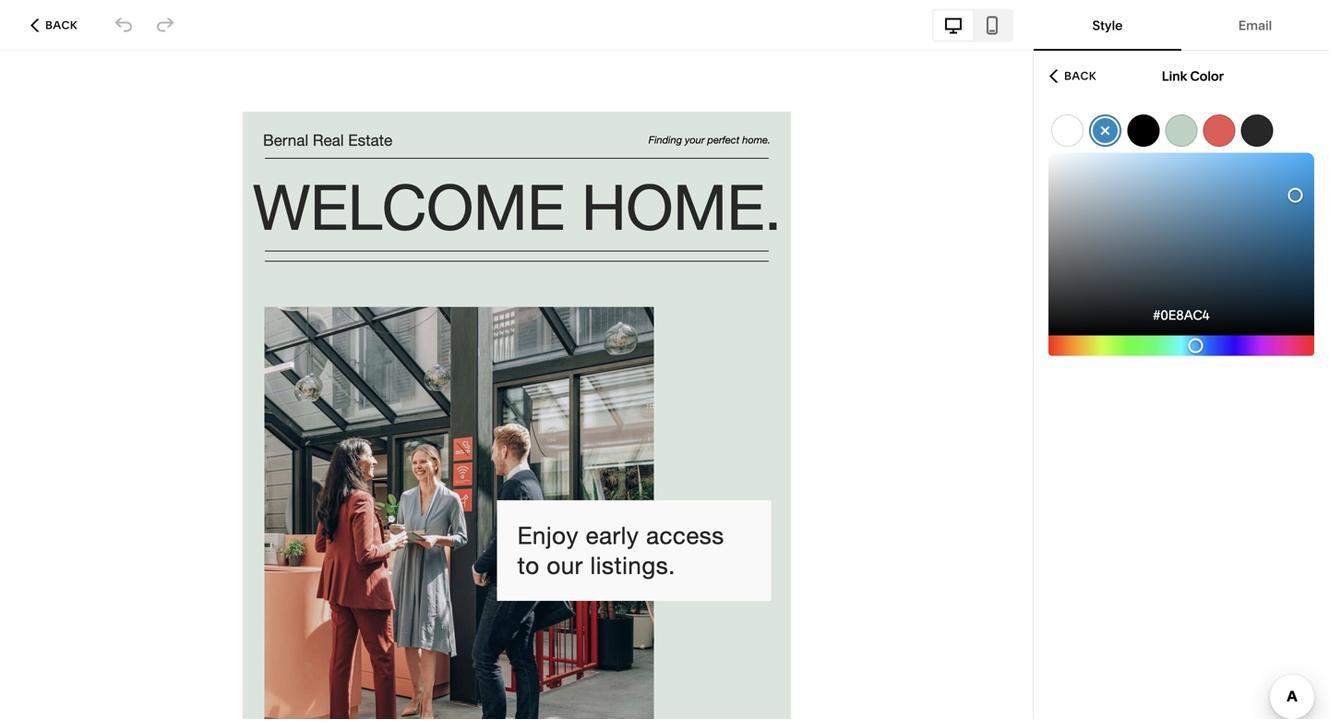 Task type: locate. For each thing, give the bounding box(es) containing it.
our
[[547, 552, 583, 579]]

back
[[45, 18, 78, 32], [1064, 69, 1097, 83]]

link
[[1162, 68, 1187, 84]]

0 horizontal spatial back
[[45, 18, 78, 32]]

1 vertical spatial back
[[1064, 69, 1097, 83]]

back button
[[25, 5, 83, 46], [1044, 56, 1102, 96]]

estate
[[348, 131, 392, 149]]

early
[[586, 522, 639, 549]]

1 horizontal spatial back button
[[1044, 56, 1102, 96]]

1 horizontal spatial back
[[1064, 69, 1097, 83]]

1 vertical spatial back button
[[1044, 56, 1102, 96]]

style button
[[1040, 0, 1176, 51]]

finding your perfect home.
[[649, 134, 771, 146]]

perfect
[[708, 134, 740, 146]]

welcome
[[253, 170, 565, 243]]

color
[[1190, 68, 1224, 84]]

color value field
[[1110, 305, 1254, 326]]

0 vertical spatial back
[[45, 18, 78, 32]]

back button left 3tzcm image
[[25, 5, 83, 46]]

home.
[[582, 170, 781, 243]]

link color
[[1162, 68, 1224, 84]]

1 horizontal spatial tab list
[[1034, 0, 1329, 51]]

email
[[1239, 18, 1272, 33]]

back left 3tzcm image
[[45, 18, 78, 32]]

3tzcm image
[[155, 15, 175, 36]]

0 vertical spatial back button
[[25, 5, 83, 46]]

email button
[[1187, 0, 1324, 51]]

back button down style
[[1044, 56, 1102, 96]]

finding
[[649, 134, 682, 146]]

to
[[518, 552, 540, 579]]

tab list
[[1034, 0, 1329, 51], [934, 11, 1012, 40]]

back down style
[[1064, 69, 1097, 83]]



Task type: describe. For each thing, give the bounding box(es) containing it.
bernal real estate
[[263, 131, 392, 149]]

real
[[313, 131, 344, 149]]

access
[[646, 522, 724, 549]]

style
[[1093, 18, 1123, 33]]

bernal
[[263, 131, 308, 149]]

0 horizontal spatial back button
[[25, 5, 83, 46]]

0 horizontal spatial tab list
[[934, 11, 1012, 40]]

tab list containing style
[[1034, 0, 1329, 51]]

home.
[[742, 134, 771, 146]]

welcome home.
[[253, 170, 781, 243]]

3tzcm image
[[114, 15, 134, 36]]

your
[[685, 134, 705, 146]]

enjoy early access to our listings.
[[518, 522, 732, 579]]

listings.
[[590, 552, 676, 579]]

enjoy
[[518, 522, 579, 549]]



Task type: vqa. For each thing, say whether or not it's contained in the screenshot.
row group containing People
no



